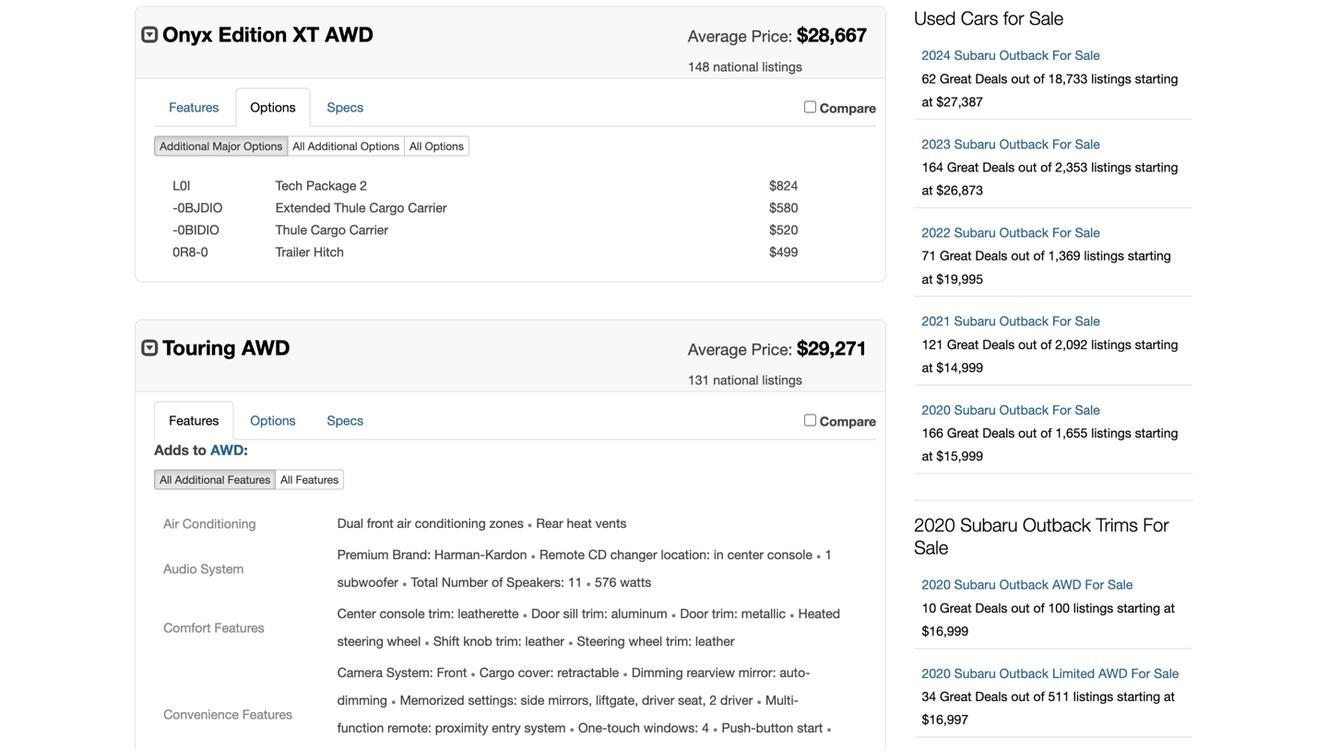 Task type: describe. For each thing, give the bounding box(es) containing it.
mirrors
[[548, 693, 589, 708]]

cover:
[[518, 665, 554, 681]]

all options button
[[404, 136, 469, 156]]

trim: right sill
[[582, 606, 608, 622]]

out for 1,655
[[1018, 426, 1037, 441]]

2022 subaru outback for sale
[[922, 225, 1100, 240]]

awd inside 2020 subaru outback awd for sale 10 great deals out of 100 listings starting at $16,999
[[1052, 577, 1081, 593]]

for up 18,733
[[1052, 48, 1071, 63]]

total
[[411, 575, 438, 590]]

1
[[825, 547, 832, 563]]

console inside premium brand: harman-kardon · remote cd changer location: in center console ·
[[767, 547, 812, 563]]

2,092
[[1055, 337, 1088, 352]]

· right '4' on the right bottom of the page
[[713, 717, 718, 740]]

awd right touring
[[242, 335, 290, 360]]

2020 for 2020 subaru outback trims for sale
[[914, 514, 955, 536]]

to
[[193, 442, 207, 459]]

trailer hitch
[[276, 244, 344, 259]]

watts
[[620, 575, 651, 590]]

$520
[[769, 222, 798, 237]]

deals inside 2020 subaru outback awd for sale 10 great deals out of 100 listings starting at $16,999
[[975, 601, 1008, 616]]

compare checkbox for touring awd
[[804, 414, 816, 426]]

511
[[1048, 689, 1070, 705]]

features up additional major options
[[169, 99, 219, 115]]

specs link for touring awd
[[312, 401, 378, 440]]

dimming
[[337, 693, 387, 708]]

additional up l0i
[[160, 140, 209, 152]]

131
[[688, 372, 710, 388]]

awd inside 2020 subaru outback limited awd for sale 34 great deals out of 511 listings starting at $16,997
[[1098, 666, 1128, 681]]

$15,999
[[937, 449, 983, 464]]

price: for onyx edition xt awd
[[751, 27, 793, 45]]

push-
[[722, 721, 756, 736]]

listings down average price: $28,667
[[762, 59, 802, 74]]

4
[[702, 721, 709, 736]]

2020 for 2020 subaru outback limited awd for sale 34 great deals out of 511 listings starting at $16,997
[[922, 666, 951, 681]]

zones
[[489, 516, 524, 531]]

out inside 2020 subaru outback awd for sale 10 great deals out of 100 listings starting at $16,999
[[1011, 601, 1030, 616]]

auto- dimming
[[337, 665, 810, 708]]

starting inside 2020 subaru outback limited awd for sale 34 great deals out of 511 listings starting at $16,997
[[1117, 689, 1160, 705]]

164
[[922, 160, 943, 175]]

touch
[[607, 721, 640, 736]]

for up 1,655
[[1052, 402, 1071, 418]]

features link for onyx
[[154, 88, 234, 127]]

· left total
[[402, 572, 407, 595]]

starting for 62 great deals out of 18,733 listings starting at
[[1135, 71, 1178, 86]]

steering
[[577, 634, 625, 649]]

trim: up shift
[[428, 606, 454, 622]]

great for 2021
[[947, 337, 979, 352]]

tech
[[276, 178, 303, 193]]

2020 subaru outback for sale
[[922, 402, 1100, 418]]

1,369
[[1048, 248, 1081, 263]]

mirror:
[[739, 665, 776, 681]]

aluminum
[[611, 606, 668, 622]]

2 inside the · memorized settings: side mirrors , liftgate , driver seat , 2 driver ·
[[710, 693, 717, 708]]

tab list for onyx edition xt awd
[[154, 88, 876, 127]]

system
[[524, 721, 566, 736]]

sale inside 2020 subaru outback trims for sale
[[914, 537, 948, 559]]

side
[[521, 693, 545, 708]]

2 door from the left
[[680, 606, 708, 622]]

function
[[337, 721, 384, 736]]

deals for $26,873
[[982, 160, 1015, 175]]

all for all features
[[281, 473, 293, 486]]

0 horizontal spatial carrier
[[349, 222, 388, 237]]

collapse down image for onyx edition xt awd
[[141, 25, 159, 43]]

164 great deals out of 2,353 listings starting at
[[922, 160, 1178, 198]]

$28,667
[[797, 23, 867, 46]]

outback for 2020 subaru outback awd for sale 10 great deals out of 100 listings starting at $16,999
[[999, 577, 1049, 593]]

windows:
[[644, 721, 698, 736]]

-0bjdio
[[173, 200, 223, 215]]

touring
[[162, 335, 236, 360]]

used cars for sale
[[914, 7, 1064, 29]]

· up liftgate
[[623, 662, 628, 685]]

listings inside 71 great deals out of 1,369 listings starting at
[[1084, 248, 1124, 263]]

features right convenience
[[242, 707, 292, 722]]

2024
[[922, 48, 951, 63]]

awd right xt
[[325, 21, 373, 46]]

$499
[[769, 244, 798, 259]]

package
[[306, 178, 356, 193]]

2020 subaru outback for sale link
[[922, 402, 1100, 418]]

· right 11
[[586, 572, 591, 595]]

cars
[[961, 7, 998, 29]]

number
[[442, 575, 488, 590]]

cargo inside 'camera system: front · cargo cover: retractable ·'
[[480, 665, 515, 681]]

speakers:
[[507, 575, 564, 590]]

for inside 2020 subaru outback awd for sale 10 great deals out of 100 listings starting at $16,999
[[1085, 577, 1104, 593]]

1,655
[[1055, 426, 1088, 441]]

remote
[[540, 547, 585, 563]]

listings inside 2020 subaru outback limited awd for sale 34 great deals out of 511 listings starting at $16,997
[[1073, 689, 1114, 705]]

outback for 2021 subaru outback for sale
[[999, 314, 1049, 329]]

air
[[163, 516, 179, 532]]

brand:
[[392, 547, 431, 563]]

- for 0bidio
[[173, 222, 178, 237]]

2,353
[[1055, 160, 1088, 175]]

thule cargo carrier
[[276, 222, 388, 237]]

for
[[1003, 7, 1024, 29]]

· left "one-"
[[569, 717, 575, 740]]

specs for touring awd
[[327, 413, 363, 428]]

extended thule cargo carrier
[[276, 200, 447, 215]]

34
[[922, 689, 936, 705]]

subaru for 2020 subaru outback limited awd for sale 34 great deals out of 511 listings starting at $16,997
[[954, 666, 996, 681]]

heat
[[567, 516, 592, 531]]

memorized
[[400, 693, 464, 708]]

2020 subaru outback awd for sale link
[[922, 577, 1133, 593]]

2020 subaru outback limited awd for sale link
[[922, 666, 1179, 681]]

at for 71 great deals out of 1,369 listings starting at
[[922, 272, 933, 287]]

tech package 2
[[276, 178, 367, 193]]

$26,873
[[937, 183, 983, 198]]

· left multi-
[[756, 690, 762, 713]]

0bidio
[[178, 222, 219, 237]]

out for 1,369
[[1011, 248, 1030, 263]]

of inside the 121 great deals out of 2,092 listings starting at
[[1041, 337, 1052, 352]]

tab list for touring awd
[[154, 401, 876, 440]]

2023 subaru outback for sale link
[[922, 136, 1100, 152]]

2020 subaru outback trims for sale
[[914, 514, 1169, 559]]

front
[[367, 516, 394, 531]]

features up to
[[169, 413, 219, 428]]

heated
[[798, 606, 840, 622]]

out for 2,092
[[1018, 337, 1037, 352]]

listings inside 2020 subaru outback awd for sale 10 great deals out of 100 listings starting at $16,999
[[1073, 601, 1114, 616]]

2 leather from the left
[[695, 634, 735, 649]]

subaru for 2020 subaru outback for sale
[[954, 402, 996, 418]]

· right dimming
[[391, 690, 396, 713]]

2020 for 2020 subaru outback awd for sale 10 great deals out of 100 listings starting at $16,999
[[922, 577, 951, 593]]

3 , from the left
[[702, 693, 706, 708]]

2024 subaru outback for sale
[[922, 48, 1100, 63]]

$27,387
[[937, 94, 983, 109]]

for up '2,353'
[[1052, 136, 1071, 152]]

0 horizontal spatial 2
[[360, 178, 367, 193]]

console inside the center console trim: leatherette · door sill trim: aluminum · door trim: metallic ·
[[380, 606, 425, 622]]

131 national listings
[[688, 372, 802, 388]]

1 horizontal spatial thule
[[334, 200, 366, 215]]

· right start
[[827, 717, 832, 740]]

rearview
[[687, 665, 735, 681]]

of inside 62 great deals out of 18,733 listings starting at
[[1033, 71, 1045, 86]]

1 leather from the left
[[525, 634, 564, 649]]

audio
[[163, 561, 197, 577]]

of inside 2020 subaru outback limited awd for sale 34 great deals out of 511 listings starting at $16,997
[[1033, 689, 1045, 705]]

in
[[714, 547, 724, 563]]

$824
[[769, 178, 798, 193]]

1 vertical spatial cargo
[[311, 222, 346, 237]]

$29,271
[[797, 336, 867, 360]]

sale inside 2020 subaru outback awd for sale 10 great deals out of 100 listings starting at $16,999
[[1108, 577, 1133, 593]]

for up 2,092
[[1052, 314, 1071, 329]]

adds to awd :
[[154, 442, 248, 459]]

deals for $15,999
[[982, 426, 1015, 441]]

2 , from the left
[[635, 693, 638, 708]]

great for 2024
[[940, 71, 972, 86]]

outback for 2024 subaru outback for sale
[[999, 48, 1049, 63]]

edition
[[218, 21, 287, 46]]

0 vertical spatial carrier
[[408, 200, 447, 215]]

at for 62 great deals out of 18,733 listings starting at
[[922, 94, 933, 109]]

convenience
[[163, 707, 239, 722]]

great for 2020
[[947, 426, 979, 441]]

all for all additional options
[[293, 140, 305, 152]]

subaru for 2022 subaru outback for sale
[[954, 225, 996, 240]]

additional for all additional options
[[308, 140, 357, 152]]

outback for 2020 subaru outback for sale
[[999, 402, 1049, 418]]

subaru for 2020 subaru outback trims for sale
[[960, 514, 1018, 536]]

listings inside 62 great deals out of 18,733 listings starting at
[[1091, 71, 1131, 86]]

listings down average price: $29,271
[[762, 372, 802, 388]]

great inside 2020 subaru outback awd for sale 10 great deals out of 100 listings starting at $16,999
[[940, 601, 972, 616]]

2020 subaru outback limited awd for sale 34 great deals out of 511 listings starting at $16,997
[[922, 666, 1179, 728]]

166
[[922, 426, 943, 441]]

-0bidio
[[173, 222, 219, 237]]

starting for 121 great deals out of 2,092 listings starting at
[[1135, 337, 1178, 352]]

compare for onyx edition xt awd
[[820, 100, 876, 116]]

great for 2022
[[940, 248, 972, 263]]

wheel inside heated steering wheel
[[387, 634, 421, 649]]

dual
[[337, 516, 363, 531]]

awd right to
[[210, 442, 244, 459]]

one-
[[578, 721, 607, 736]]

2020 for 2020 subaru outback for sale
[[922, 402, 951, 418]]

$580
[[769, 200, 798, 215]]



Task type: locate. For each thing, give the bounding box(es) containing it.
dimming rearview mirror:
[[632, 665, 780, 681]]

deals inside 71 great deals out of 1,369 listings starting at
[[975, 248, 1008, 263]]

wheel inside · shift knob trim: leather · steering wheel trim: leather
[[629, 634, 662, 649]]

1 door from the left
[[531, 606, 560, 622]]

subaru right 2021
[[954, 314, 996, 329]]

listings right '2,353'
[[1091, 160, 1131, 175]]

console left the 1
[[767, 547, 812, 563]]

starting for 166 great deals out of 1,655 listings starting at
[[1135, 426, 1178, 441]]

1 vertical spatial average
[[688, 340, 747, 359]]

out inside 71 great deals out of 1,369 listings starting at
[[1011, 248, 1030, 263]]

options link up major
[[236, 88, 311, 127]]

starting right '2,353'
[[1135, 160, 1178, 175]]

deals inside 164 great deals out of 2,353 listings starting at
[[982, 160, 1015, 175]]

all inside button
[[160, 473, 172, 486]]

console down total
[[380, 606, 425, 622]]

outback up 71 great deals out of 1,369 listings starting at
[[999, 225, 1049, 240]]

price:
[[751, 27, 793, 45], [751, 340, 793, 359]]

1 wheel from the left
[[387, 634, 421, 649]]

trim:
[[428, 606, 454, 622], [582, 606, 608, 622], [712, 606, 738, 622], [496, 634, 522, 649], [666, 634, 692, 649]]

starting inside 62 great deals out of 18,733 listings starting at
[[1135, 71, 1178, 86]]

subwoofer
[[337, 575, 398, 590]]

1 vertical spatial console
[[380, 606, 425, 622]]

0 vertical spatial cargo
[[369, 200, 404, 215]]

at inside 164 great deals out of 2,353 listings starting at
[[922, 183, 933, 198]]

starting right 100
[[1117, 601, 1160, 616]]

features down :
[[228, 473, 270, 486]]

2020 up 166
[[922, 402, 951, 418]]

0 vertical spatial options link
[[236, 88, 311, 127]]

great inside 166 great deals out of 1,655 listings starting at
[[947, 426, 979, 441]]

0 vertical spatial features link
[[154, 88, 234, 127]]

- up 0r8-
[[173, 222, 178, 237]]

dimming
[[632, 665, 683, 681]]

for inside 2020 subaru outback trims for sale
[[1143, 514, 1169, 536]]

options link for awd
[[236, 401, 311, 440]]

1 vertical spatial price:
[[751, 340, 793, 359]]

starting right 511
[[1117, 689, 1160, 705]]

price: inside average price: $28,667
[[751, 27, 793, 45]]

average up '148'
[[688, 27, 747, 45]]

l0i
[[173, 178, 190, 193]]

1 vertical spatial carrier
[[349, 222, 388, 237]]

starting right 18,733
[[1135, 71, 1178, 86]]

1 horizontal spatial 2
[[710, 693, 717, 708]]

all down adds
[[160, 473, 172, 486]]

2 up 'extended thule cargo carrier'
[[360, 178, 367, 193]]

of left 511
[[1033, 689, 1045, 705]]

576
[[595, 575, 616, 590]]

·
[[527, 513, 533, 536], [531, 544, 536, 567], [816, 544, 821, 567], [402, 572, 407, 595], [586, 572, 591, 595], [522, 603, 528, 626], [671, 603, 677, 626], [789, 603, 795, 626], [424, 631, 430, 654], [568, 631, 573, 654], [471, 662, 476, 685], [623, 662, 628, 685], [391, 690, 396, 713], [756, 690, 762, 713], [569, 717, 575, 740], [713, 717, 718, 740], [827, 717, 832, 740]]

features up dual
[[296, 473, 339, 486]]

Compare checkbox
[[804, 101, 816, 113], [804, 414, 816, 426]]

at inside 166 great deals out of 1,655 listings starting at
[[922, 449, 933, 464]]

listings right 18,733
[[1091, 71, 1131, 86]]

features link for touring
[[154, 401, 234, 440]]

2020 inside 2020 subaru outback limited awd for sale 34 great deals out of 511 listings starting at $16,997
[[922, 666, 951, 681]]

multi- function remote:
[[337, 693, 799, 736]]

center
[[337, 606, 376, 622]]

2 features link from the top
[[154, 401, 234, 440]]

· right kardon on the left of page
[[531, 544, 536, 567]]

1 compare checkbox from the top
[[804, 101, 816, 113]]

additional inside button
[[175, 473, 225, 486]]

1 vertical spatial -
[[173, 222, 178, 237]]

0 vertical spatial tab panel
[[154, 127, 876, 263]]

1 vertical spatial options link
[[236, 401, 311, 440]]

out inside 164 great deals out of 2,353 listings starting at
[[1018, 160, 1037, 175]]

of inside 166 great deals out of 1,655 listings starting at
[[1041, 426, 1052, 441]]

knob
[[463, 634, 492, 649]]

2 price: from the top
[[751, 340, 793, 359]]

all for all options
[[410, 140, 422, 152]]

1 vertical spatial features link
[[154, 401, 234, 440]]

carrier down all options button
[[408, 200, 447, 215]]

all features button
[[275, 470, 344, 490]]

2 specs link from the top
[[312, 401, 378, 440]]

additional down to
[[175, 473, 225, 486]]

start
[[797, 721, 823, 736]]

outback inside 2020 subaru outback limited awd for sale 34 great deals out of 511 listings starting at $16,997
[[999, 666, 1049, 681]]

0 horizontal spatial leather
[[525, 634, 564, 649]]

0 horizontal spatial driver
[[642, 693, 674, 708]]

hitch
[[314, 244, 344, 259]]

starting inside 2020 subaru outback awd for sale 10 great deals out of 100 listings starting at $16,999
[[1117, 601, 1160, 616]]

2021
[[922, 314, 951, 329]]

out down 2020 subaru outback awd for sale link
[[1011, 601, 1030, 616]]

at for 166 great deals out of 1,655 listings starting at
[[922, 449, 933, 464]]

1 tab list from the top
[[154, 88, 876, 127]]

awd
[[325, 21, 373, 46], [242, 335, 290, 360], [210, 442, 244, 459], [1052, 577, 1081, 593], [1098, 666, 1128, 681]]

great inside 71 great deals out of 1,369 listings starting at
[[940, 248, 972, 263]]

1 driver from the left
[[642, 693, 674, 708]]

for right limited
[[1131, 666, 1150, 681]]

system
[[200, 561, 244, 577]]

outback for 2023 subaru outback for sale
[[999, 136, 1049, 152]]

1 vertical spatial tab panel
[[154, 440, 876, 750]]

at for 164 great deals out of 2,353 listings starting at
[[922, 183, 933, 198]]

2 compare from the top
[[820, 414, 876, 429]]

1 horizontal spatial cargo
[[369, 200, 404, 215]]

out down 2020 subaru outback for sale link on the bottom right of page
[[1018, 426, 1037, 441]]

subaru for 2021 subaru outback for sale
[[954, 314, 996, 329]]

out inside 62 great deals out of 18,733 listings starting at
[[1011, 71, 1030, 86]]

deals inside the 121 great deals out of 2,092 listings starting at
[[982, 337, 1015, 352]]

for right trims
[[1143, 514, 1169, 536]]

average inside average price: $28,667
[[688, 27, 747, 45]]

starting inside 166 great deals out of 1,655 listings starting at
[[1135, 426, 1178, 441]]

at inside the 121 great deals out of 2,092 listings starting at
[[922, 360, 933, 375]]

great up '$19,995' on the top of the page
[[940, 248, 972, 263]]

2 horizontal spatial ,
[[702, 693, 706, 708]]

average for onyx edition xt awd
[[688, 27, 747, 45]]

average inside average price: $29,271
[[688, 340, 747, 359]]

trim: up dimming
[[666, 634, 692, 649]]

1 vertical spatial tab list
[[154, 401, 876, 440]]

audio system
[[163, 561, 244, 577]]

starting right 1,369
[[1128, 248, 1171, 263]]

2 national from the top
[[713, 372, 759, 388]]

0 vertical spatial price:
[[751, 27, 793, 45]]

1 vertical spatial compare
[[820, 414, 876, 429]]

of left 18,733
[[1033, 71, 1045, 86]]

1 horizontal spatial ,
[[635, 693, 638, 708]]

1 vertical spatial collapse down image
[[141, 339, 159, 357]]

out inside the 121 great deals out of 2,092 listings starting at
[[1018, 337, 1037, 352]]

1 subwoofer
[[337, 547, 832, 590]]

adds
[[154, 442, 189, 459]]

wheel down aluminum
[[629, 634, 662, 649]]

deals down 2024 subaru outback for sale link
[[975, 71, 1008, 86]]

out inside 2020 subaru outback limited awd for sale 34 great deals out of 511 listings starting at $16,997
[[1011, 689, 1030, 705]]

features right comfort
[[214, 621, 264, 636]]

subaru for 2024 subaru outback for sale
[[954, 48, 996, 63]]

all additional features
[[160, 473, 270, 486]]

at inside 62 great deals out of 18,733 listings starting at
[[922, 94, 933, 109]]

0 vertical spatial compare
[[820, 100, 876, 116]]

1 vertical spatial compare checkbox
[[804, 414, 816, 426]]

starting right 1,655
[[1135, 426, 1178, 441]]

starting for 164 great deals out of 2,353 listings starting at
[[1135, 160, 1178, 175]]

- for 0bjdio
[[173, 200, 178, 215]]

trims
[[1096, 514, 1138, 536]]

2 compare checkbox from the top
[[804, 414, 816, 426]]

tab panel for touring awd
[[154, 440, 876, 750]]

features link up additional major options
[[154, 88, 234, 127]]

outback up the 121 great deals out of 2,092 listings starting at
[[999, 314, 1049, 329]]

great inside 164 great deals out of 2,353 listings starting at
[[947, 160, 979, 175]]

outback up 166 great deals out of 1,655 listings starting at
[[999, 402, 1049, 418]]

· down · total number of speakers: 11 · 576 watts
[[522, 603, 528, 626]]

2 specs from the top
[[327, 413, 363, 428]]

0 vertical spatial specs
[[327, 99, 363, 115]]

leatherette
[[458, 606, 519, 622]]

wheel up system:
[[387, 634, 421, 649]]

national for touring awd
[[713, 372, 759, 388]]

tab list
[[154, 88, 876, 127], [154, 401, 876, 440]]

compare checkbox for onyx edition xt awd
[[804, 101, 816, 113]]

retractable
[[557, 665, 619, 681]]

at inside 71 great deals out of 1,369 listings starting at
[[922, 272, 933, 287]]

air
[[397, 516, 411, 531]]

carrier down 'extended thule cargo carrier'
[[349, 222, 388, 237]]

front
[[437, 665, 467, 681]]

of inside · total number of speakers: 11 · 576 watts
[[492, 575, 503, 590]]

2 vertical spatial cargo
[[480, 665, 515, 681]]

outback for 2020 subaru outback limited awd for sale 34 great deals out of 511 listings starting at $16,997
[[999, 666, 1049, 681]]

trim: left the metallic at the bottom of page
[[712, 606, 738, 622]]

· left 'heated'
[[789, 603, 795, 626]]

listings inside 164 great deals out of 2,353 listings starting at
[[1091, 160, 1131, 175]]

2021 subaru outback for sale link
[[922, 314, 1100, 329]]

outback up 511
[[999, 666, 1049, 681]]

listings right 100
[[1073, 601, 1114, 616]]

out inside 166 great deals out of 1,655 listings starting at
[[1018, 426, 1037, 441]]

$14,999
[[937, 360, 983, 375]]

0 horizontal spatial cargo
[[311, 222, 346, 237]]

0 horizontal spatial thule
[[276, 222, 307, 237]]

subaru inside 2020 subaru outback awd for sale 10 great deals out of 100 listings starting at $16,999
[[954, 577, 996, 593]]

of left '2,353'
[[1041, 160, 1052, 175]]

all additional options
[[293, 140, 399, 152]]

features inside button
[[228, 473, 270, 486]]

2023 subaru outback for sale
[[922, 136, 1100, 152]]

0 vertical spatial average
[[688, 27, 747, 45]]

tab panel
[[154, 127, 876, 263], [154, 440, 876, 750]]

2 average from the top
[[688, 340, 747, 359]]

steering
[[337, 634, 383, 649]]

subaru for 2020 subaru outback awd for sale 10 great deals out of 100 listings starting at $16,999
[[954, 577, 996, 593]]

1 horizontal spatial leather
[[695, 634, 735, 649]]

driver up push-
[[720, 693, 753, 708]]

premium brand: harman-kardon · remote cd changer location: in center console ·
[[337, 544, 821, 567]]

0 horizontal spatial wheel
[[387, 634, 421, 649]]

additional for all additional features
[[175, 473, 225, 486]]

additional major options
[[160, 140, 283, 152]]

outback for 2020 subaru outback trims for sale
[[1023, 514, 1091, 536]]

starting right 2,092
[[1135, 337, 1178, 352]]

camera
[[337, 665, 383, 681]]

out down '2022 subaru outback for sale'
[[1011, 248, 1030, 263]]

seat
[[678, 693, 702, 708]]

liftgate
[[596, 693, 635, 708]]

proximity entry system
[[435, 721, 566, 736]]

leather up cover:
[[525, 634, 564, 649]]

of down kardon on the left of page
[[492, 575, 503, 590]]

comfort
[[163, 621, 211, 636]]

0 vertical spatial console
[[767, 547, 812, 563]]

1 specs link from the top
[[312, 88, 378, 127]]

0 vertical spatial tab list
[[154, 88, 876, 127]]

0 vertical spatial thule
[[334, 200, 366, 215]]

2021 subaru outback for sale
[[922, 314, 1100, 329]]

for inside 2020 subaru outback limited awd for sale 34 great deals out of 511 listings starting at $16,997
[[1131, 666, 1150, 681]]

listings down limited
[[1073, 689, 1114, 705]]

specs link up "all features"
[[312, 401, 378, 440]]

· memorized settings: side mirrors , liftgate , driver seat , 2 driver ·
[[391, 690, 762, 713]]

121 great deals out of 2,092 listings starting at
[[922, 337, 1178, 375]]

vents
[[595, 516, 627, 531]]

all right all additional features button
[[281, 473, 293, 486]]

1 options link from the top
[[236, 88, 311, 127]]

1 horizontal spatial carrier
[[408, 200, 447, 215]]

options link for edition
[[236, 88, 311, 127]]

148
[[688, 59, 710, 74]]

driver
[[642, 693, 674, 708], [720, 693, 753, 708]]

deals inside 62 great deals out of 18,733 listings starting at
[[975, 71, 1008, 86]]

xt
[[293, 21, 319, 46]]

· left the 1
[[816, 544, 821, 567]]

price: inside average price: $29,271
[[751, 340, 793, 359]]

0 vertical spatial national
[[713, 59, 759, 74]]

compare for touring awd
[[820, 414, 876, 429]]

trim: right knob
[[496, 634, 522, 649]]

specs link for onyx edition xt awd
[[312, 88, 378, 127]]

2024 subaru outback for sale link
[[922, 48, 1100, 63]]

, left liftgate
[[589, 693, 592, 708]]

leather up rearview
[[695, 634, 735, 649]]

awd up 100
[[1052, 577, 1081, 593]]

1 , from the left
[[589, 693, 592, 708]]

1 average from the top
[[688, 27, 747, 45]]

1 price: from the top
[[751, 27, 793, 45]]

· left rear on the left bottom of page
[[527, 513, 533, 536]]

all options
[[410, 140, 464, 152]]

deals for $19,995
[[975, 248, 1008, 263]]

great for 2023
[[947, 160, 979, 175]]

leather
[[525, 634, 564, 649], [695, 634, 735, 649]]

2020
[[922, 402, 951, 418], [914, 514, 955, 536], [922, 577, 951, 593], [922, 666, 951, 681]]

0 horizontal spatial console
[[380, 606, 425, 622]]

specs link up 'all additional options' button
[[312, 88, 378, 127]]

1 horizontal spatial driver
[[720, 693, 753, 708]]

1 national from the top
[[713, 59, 759, 74]]

$19,995
[[937, 272, 983, 287]]

subaru inside 2020 subaru outback trims for sale
[[960, 514, 1018, 536]]

0 vertical spatial -
[[173, 200, 178, 215]]

out for 2,353
[[1018, 160, 1037, 175]]

0bjdio
[[178, 200, 223, 215]]

starting inside the 121 great deals out of 2,092 listings starting at
[[1135, 337, 1178, 352]]

options link
[[236, 88, 311, 127], [236, 401, 311, 440]]

deals down 2020 subaru outback awd for sale link
[[975, 601, 1008, 616]]

0 vertical spatial specs link
[[312, 88, 378, 127]]

all for all additional features
[[160, 473, 172, 486]]

2 wheel from the left
[[629, 634, 662, 649]]

outback up 100
[[999, 577, 1049, 593]]

1 compare from the top
[[820, 100, 876, 116]]

kardon
[[485, 547, 527, 563]]

all features
[[281, 473, 339, 486]]

of left 1,655
[[1041, 426, 1052, 441]]

features inside button
[[296, 473, 339, 486]]

:
[[244, 442, 248, 459]]

conditioning
[[415, 516, 486, 531]]

1 features link from the top
[[154, 88, 234, 127]]

2020 inside 2020 subaru outback awd for sale 10 great deals out of 100 listings starting at $16,999
[[922, 577, 951, 593]]

1 vertical spatial thule
[[276, 222, 307, 237]]

subaru inside 2020 subaru outback limited awd for sale 34 great deals out of 511 listings starting at $16,997
[[954, 666, 996, 681]]

options
[[250, 99, 296, 115], [244, 140, 283, 152], [361, 140, 399, 152], [425, 140, 464, 152], [250, 413, 296, 428]]

1 horizontal spatial console
[[767, 547, 812, 563]]

at
[[922, 94, 933, 109], [922, 183, 933, 198], [922, 272, 933, 287], [922, 360, 933, 375], [922, 449, 933, 464], [1164, 601, 1175, 616], [1164, 689, 1175, 705]]

2023
[[922, 136, 951, 152]]

out down 2021 subaru outback for sale
[[1018, 337, 1037, 352]]

1 horizontal spatial door
[[680, 606, 708, 622]]

average for touring awd
[[688, 340, 747, 359]]

of inside 2020 subaru outback awd for sale 10 great deals out of 100 listings starting at $16,999
[[1033, 601, 1045, 616]]

deals down "2023 subaru outback for sale" link
[[982, 160, 1015, 175]]

1 - from the top
[[173, 200, 178, 215]]

2 tab list from the top
[[154, 401, 876, 440]]

outback for 2022 subaru outback for sale
[[999, 225, 1049, 240]]

0r8-0
[[173, 244, 208, 259]]

subaru for 2023 subaru outback for sale
[[954, 136, 996, 152]]

national
[[713, 59, 759, 74], [713, 372, 759, 388]]

1 vertical spatial specs
[[327, 413, 363, 428]]

0 vertical spatial 2
[[360, 178, 367, 193]]

onyx edition xt awd
[[162, 21, 373, 46]]

listings right 1,655
[[1091, 426, 1131, 441]]

2 - from the top
[[173, 222, 178, 237]]

sale inside 2020 subaru outback limited awd for sale 34 great deals out of 511 listings starting at $16,997
[[1154, 666, 1179, 681]]

door left sill
[[531, 606, 560, 622]]

2020 inside 2020 subaru outback trims for sale
[[914, 514, 955, 536]]

starting for 71 great deals out of 1,369 listings starting at
[[1128, 248, 1171, 263]]

out for 18,733
[[1011, 71, 1030, 86]]

for up 1,369
[[1052, 225, 1071, 240]]

subaru down cars
[[954, 48, 996, 63]]

tab panel containing ·
[[154, 440, 876, 750]]

out down "2023 subaru outback for sale" link
[[1018, 160, 1037, 175]]

out down 2020 subaru outback limited awd for sale link
[[1011, 689, 1030, 705]]

1 vertical spatial 2
[[710, 693, 717, 708]]

of inside 164 great deals out of 2,353 listings starting at
[[1041, 160, 1052, 175]]

- down l0i
[[173, 200, 178, 215]]

2 tab panel from the top
[[154, 440, 876, 750]]

· left shift
[[424, 631, 430, 654]]

0 vertical spatial collapse down image
[[141, 25, 159, 43]]

specs for onyx edition xt awd
[[327, 99, 363, 115]]

starting inside 71 great deals out of 1,369 listings starting at
[[1128, 248, 1171, 263]]

2 horizontal spatial cargo
[[480, 665, 515, 681]]

cargo up hitch
[[311, 222, 346, 237]]

2020 up the 34
[[922, 666, 951, 681]]

· right front
[[471, 662, 476, 685]]

, up touch
[[635, 693, 638, 708]]

great inside 62 great deals out of 18,733 listings starting at
[[940, 71, 972, 86]]

great inside 2020 subaru outback limited awd for sale 34 great deals out of 511 listings starting at $16,997
[[940, 689, 972, 705]]

out down the 2024 subaru outback for sale
[[1011, 71, 1030, 86]]

sill
[[563, 606, 578, 622]]

0 horizontal spatial ,
[[589, 693, 592, 708]]

62
[[922, 71, 936, 86]]

deals for $27,387
[[975, 71, 1008, 86]]

starting inside 164 great deals out of 2,353 listings starting at
[[1135, 160, 1178, 175]]

1 tab panel from the top
[[154, 127, 876, 263]]

national for onyx edition xt awd
[[713, 59, 759, 74]]

wheel
[[387, 634, 421, 649], [629, 634, 662, 649]]

listings inside 166 great deals out of 1,655 listings starting at
[[1091, 426, 1131, 441]]

collapse down image
[[141, 25, 159, 43], [141, 339, 159, 357]]

listings inside the 121 great deals out of 2,092 listings starting at
[[1091, 337, 1131, 352]]

great inside the 121 great deals out of 2,092 listings starting at
[[947, 337, 979, 352]]

2 options link from the top
[[236, 401, 311, 440]]

shift
[[433, 634, 460, 649]]

deals for $14,999
[[982, 337, 1015, 352]]

air conditioning
[[163, 516, 256, 532]]

of inside 71 great deals out of 1,369 listings starting at
[[1033, 248, 1045, 263]]

outback inside 2020 subaru outback trims for sale
[[1023, 514, 1091, 536]]

additional major options button
[[154, 136, 288, 156]]

1 vertical spatial national
[[713, 372, 759, 388]]

outback inside 2020 subaru outback awd for sale 10 great deals out of 100 listings starting at $16,999
[[999, 577, 1049, 593]]

· down the center console trim: leatherette · door sill trim: aluminum · door trim: metallic ·
[[568, 631, 573, 654]]

great up $16,997
[[940, 689, 972, 705]]

71
[[922, 248, 936, 263]]

tab panel containing l0i
[[154, 127, 876, 263]]

cd
[[588, 547, 607, 563]]

options link up :
[[236, 401, 311, 440]]

· right aluminum
[[671, 603, 677, 626]]

average price: $29,271
[[688, 336, 867, 360]]

1 horizontal spatial wheel
[[629, 634, 662, 649]]

deals inside 166 great deals out of 1,655 listings starting at
[[982, 426, 1015, 441]]

subaru down '$16,999'
[[954, 666, 996, 681]]

at for 121 great deals out of 2,092 listings starting at
[[922, 360, 933, 375]]

compare checkbox down $28,667
[[804, 101, 816, 113]]

11
[[568, 575, 582, 590]]

0 vertical spatial compare checkbox
[[804, 101, 816, 113]]

deals inside 2020 subaru outback limited awd for sale 34 great deals out of 511 listings starting at $16,997
[[975, 689, 1008, 705]]

2 right seat
[[710, 693, 717, 708]]

trailer
[[276, 244, 310, 259]]

metallic
[[741, 606, 786, 622]]

2020 up 10
[[922, 577, 951, 593]]

thule up trailer
[[276, 222, 307, 237]]

tab panel for onyx edition xt awd
[[154, 127, 876, 263]]

1 vertical spatial specs link
[[312, 401, 378, 440]]

at inside 2020 subaru outback limited awd for sale 34 great deals out of 511 listings starting at $16,997
[[1164, 689, 1175, 705]]

1 collapse down image from the top
[[141, 25, 159, 43]]

at inside 2020 subaru outback awd for sale 10 great deals out of 100 listings starting at $16,999
[[1164, 601, 1175, 616]]

price: for touring awd
[[751, 340, 793, 359]]

collapse down image for touring awd
[[141, 339, 159, 357]]

for
[[1052, 48, 1071, 63], [1052, 136, 1071, 152], [1052, 225, 1071, 240], [1052, 314, 1071, 329], [1052, 402, 1071, 418], [1143, 514, 1169, 536], [1085, 577, 1104, 593], [1131, 666, 1150, 681]]

limited
[[1052, 666, 1095, 681]]

great up $14,999
[[947, 337, 979, 352]]

collapse down image left onyx
[[141, 25, 159, 43]]

settings:
[[468, 693, 517, 708]]

1 specs from the top
[[327, 99, 363, 115]]

2 collapse down image from the top
[[141, 339, 159, 357]]

center console trim: leatherette · door sill trim: aluminum · door trim: metallic ·
[[337, 603, 795, 626]]

deals down 2021 subaru outback for sale link
[[982, 337, 1015, 352]]

average price: $28,667
[[688, 23, 867, 46]]

2 driver from the left
[[720, 693, 753, 708]]

0 horizontal spatial door
[[531, 606, 560, 622]]

0r8-
[[173, 244, 201, 259]]

comfort features
[[163, 621, 264, 636]]



Task type: vqa. For each thing, say whether or not it's contained in the screenshot.
right leather
yes



